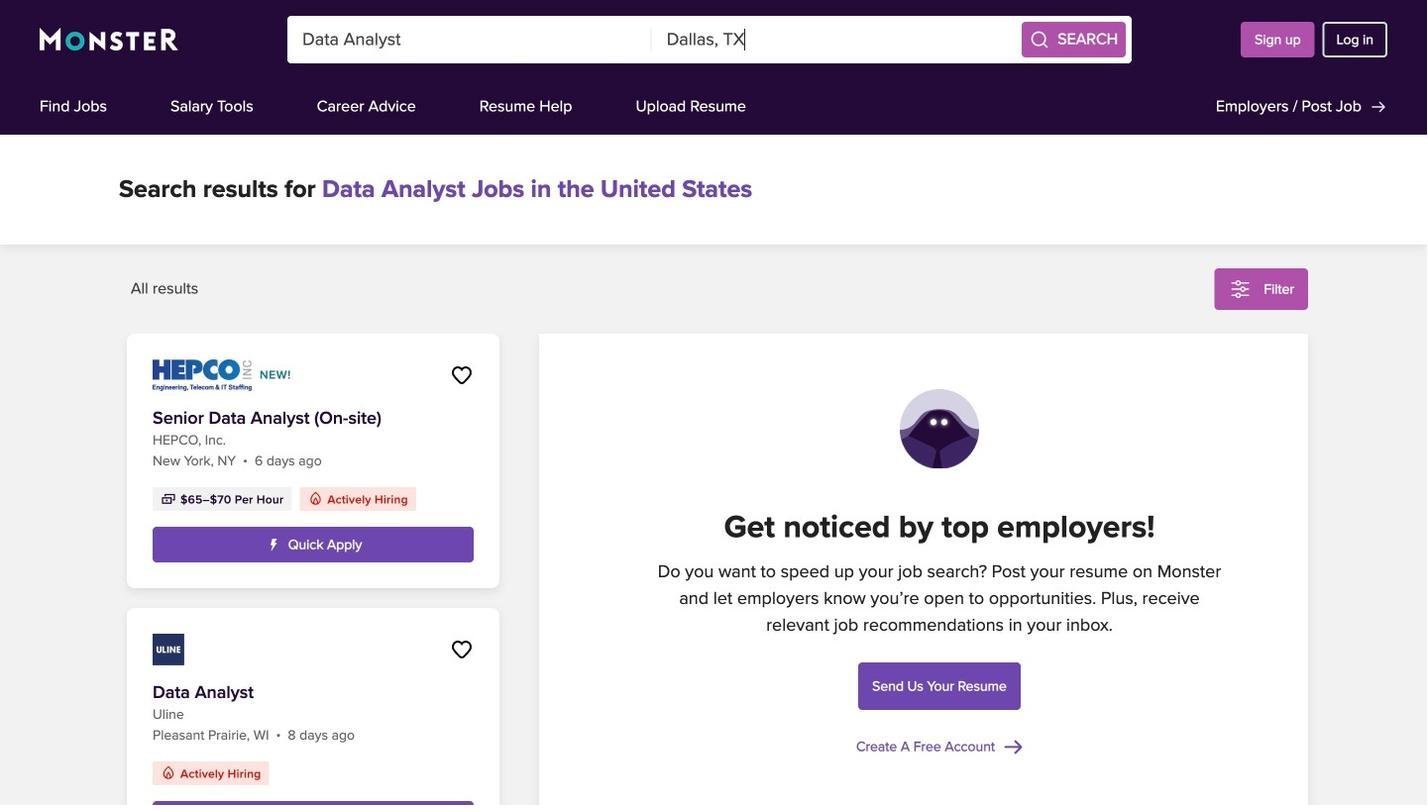 Task type: locate. For each thing, give the bounding box(es) containing it.
Enter location or "remote" search field
[[652, 16, 1016, 63]]

Search jobs, keywords, companies search field
[[288, 16, 652, 63]]

save this job image inside senior data analyst (on-site) at hepco, inc. element
[[450, 364, 474, 388]]

save this job image
[[450, 364, 474, 388], [450, 638, 474, 662]]

0 vertical spatial save this job image
[[450, 364, 474, 388]]

1 vertical spatial save this job image
[[450, 638, 474, 662]]

hepco, inc. logo image
[[153, 360, 252, 392]]

filter image
[[1228, 278, 1252, 301], [1228, 278, 1252, 301]]

2 save this job image from the top
[[450, 638, 474, 662]]

1 save this job image from the top
[[450, 364, 474, 388]]



Task type: vqa. For each thing, say whether or not it's contained in the screenshot.
field service engineer (tx) at talentpro consulting "element"
no



Task type: describe. For each thing, give the bounding box(es) containing it.
save this job image inside data analyst at uline element
[[450, 638, 474, 662]]

senior data analyst (on-site) at hepco, inc. element
[[127, 334, 500, 589]]

monster image
[[40, 28, 179, 52]]

data analyst at uline element
[[127, 609, 500, 806]]

uline logo image
[[153, 634, 184, 666]]



